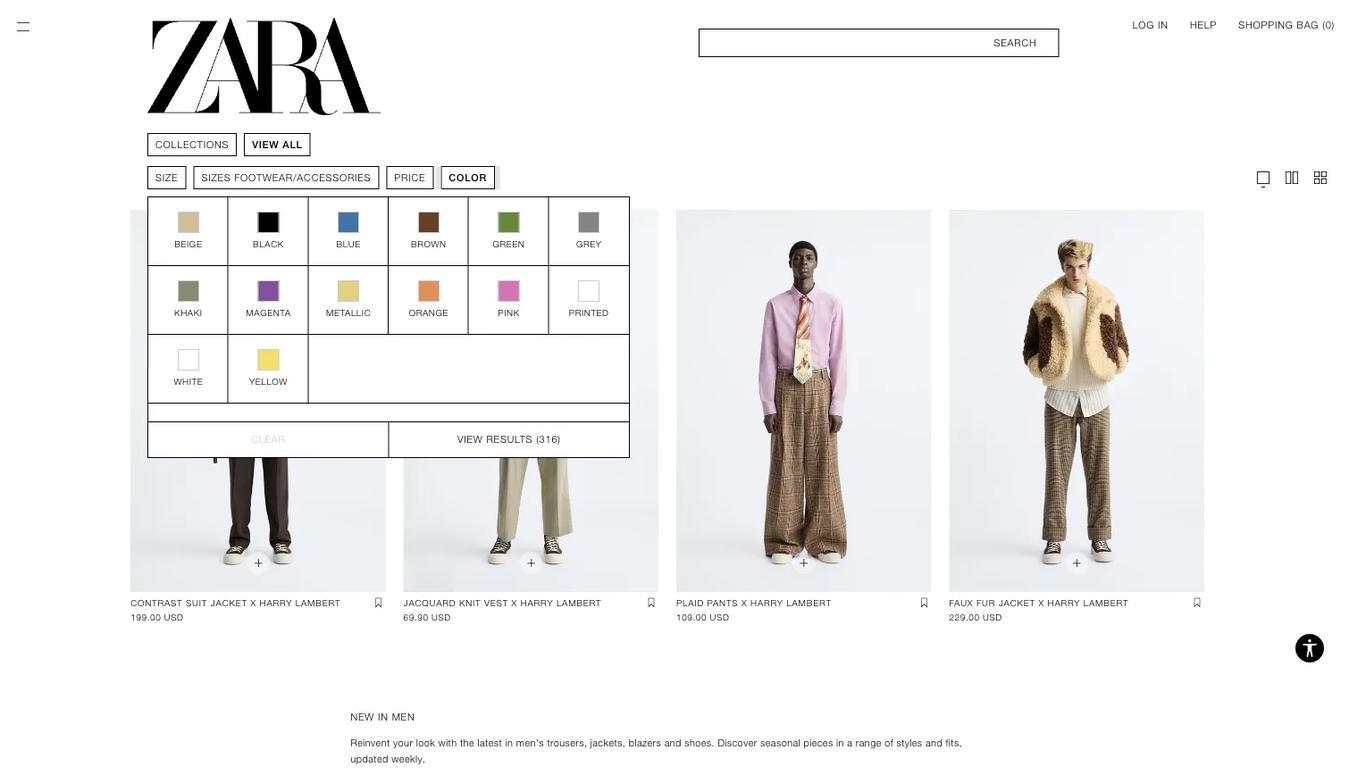 Task type: vqa. For each thing, say whether or not it's contained in the screenshot.
harry related to JACQUARD KNIT VEST X HARRY LAMBERT
yes



Task type: describe. For each thing, give the bounding box(es) containing it.
1 horizontal spatial in
[[505, 738, 513, 749]]

fits,
[[946, 738, 963, 749]]

0 status
[[1326, 19, 1332, 30]]

a
[[847, 738, 853, 749]]

229.00
[[949, 612, 980, 623]]

faux fur jacket x harry lambert
[[949, 598, 1129, 609]]

men's
[[516, 738, 544, 749]]

2 and from the left
[[926, 738, 943, 749]]

reinvent
[[351, 738, 390, 749]]

clear
[[251, 434, 286, 445]]

log in link
[[1133, 18, 1169, 32]]

your
[[393, 738, 413, 749]]

0
[[1326, 19, 1332, 30]]

jackets,
[[591, 738, 626, 749]]

lambert for jacquard knit vest x harry lambert
[[557, 598, 602, 609]]

knit
[[459, 598, 481, 609]]

2 zoom change image from the left
[[1283, 169, 1301, 187]]

orange
[[409, 307, 449, 318]]

1 and from the left
[[665, 738, 682, 749]]

accessibility image
[[1292, 631, 1328, 667]]

size
[[155, 172, 178, 183]]

jacket for fur
[[999, 598, 1036, 609]]

3 lambert from the left
[[787, 598, 832, 609]]

latest
[[478, 738, 502, 749]]

add item to wishlist image for faux fur jacket x harry lambert
[[1190, 596, 1204, 610]]

help link
[[1190, 18, 1217, 32]]

vest
[[484, 598, 508, 609]]

blue
[[337, 239, 361, 249]]

grey
[[576, 239, 602, 249]]

zoom change image
[[1312, 169, 1330, 187]]

men
[[392, 712, 415, 723]]

109.00 usd
[[676, 612, 730, 623]]

view for view results (316)
[[457, 434, 483, 445]]

with
[[438, 738, 457, 749]]

clear button
[[148, 422, 389, 458]]

sizes footwear/accessories
[[201, 172, 371, 183]]

styles
[[897, 738, 923, 749]]

search link
[[699, 29, 1059, 57]]

shopping
[[1239, 19, 1294, 30]]

199.00
[[131, 612, 161, 623]]

jacquard knit vest x harry lambert
[[404, 598, 602, 609]]

109.00
[[676, 612, 707, 623]]

usd for 229.00 usd
[[983, 612, 1002, 623]]

sizes
[[201, 172, 231, 183]]

look
[[416, 738, 435, 749]]

(
[[1323, 19, 1326, 30]]

shopping bag ( 0 )
[[1239, 19, 1335, 30]]

image 0 of jacquard knit vest x harry lambert from zara image
[[404, 210, 659, 593]]

jacquard
[[404, 598, 456, 609]]

color button
[[441, 166, 495, 189]]

results
[[487, 434, 533, 445]]

69.90
[[404, 612, 429, 623]]

contrast suit jacket x harry lambert
[[131, 598, 341, 609]]

yellow
[[249, 376, 288, 387]]

all
[[283, 139, 303, 150]]

69.90 usd
[[404, 612, 451, 623]]

the
[[460, 738, 475, 749]]

199.00 usd
[[131, 612, 184, 623]]

pants
[[707, 598, 738, 609]]

harry for faux fur jacket x harry lambert
[[1048, 598, 1081, 609]]



Task type: locate. For each thing, give the bounding box(es) containing it.
3 harry from the left
[[751, 598, 783, 609]]

in left men at bottom left
[[378, 712, 389, 723]]

jacquard knit vest x harry lambert link
[[404, 596, 602, 610]]

1 add item to wishlist image from the left
[[371, 596, 386, 610]]

2 horizontal spatial in
[[837, 738, 844, 749]]

4 lambert from the left
[[1084, 598, 1129, 609]]

x for jacquard
[[512, 598, 518, 609]]

search
[[994, 37, 1037, 48]]

plaid
[[676, 598, 704, 609]]

view
[[252, 139, 279, 150], [457, 434, 483, 445]]

jacket right suit
[[211, 598, 247, 609]]

in right latest
[[505, 738, 513, 749]]

x right vest
[[512, 598, 518, 609]]

lambert inside 'link'
[[557, 598, 602, 609]]

jacket for suit
[[211, 598, 247, 609]]

help
[[1190, 19, 1217, 30]]

size button
[[147, 166, 186, 189]]

reinvent your look with the latest in men's trousers, jackets, blazers and shoes. discover seasonal pieces in a range of styles and fits, updated weekly.
[[351, 738, 963, 765]]

view for view all
[[252, 139, 279, 150]]

0 horizontal spatial jacket
[[211, 598, 247, 609]]

0 horizontal spatial in
[[378, 712, 389, 723]]

view left results
[[457, 434, 483, 445]]

blazers
[[629, 738, 661, 749]]

usd down "contrast"
[[164, 612, 184, 623]]

and left fits,
[[926, 738, 943, 749]]

3 usd from the left
[[710, 612, 730, 623]]

x for faux
[[1039, 598, 1045, 609]]

x for contrast
[[251, 598, 256, 609]]

0 horizontal spatial add item to wishlist image
[[371, 596, 386, 610]]

1 vertical spatial view
[[457, 434, 483, 445]]

Product search search field
[[699, 29, 1059, 57]]

zara logo united states. go to homepage image
[[147, 18, 381, 115]]

2 horizontal spatial add item to wishlist image
[[1190, 596, 1204, 610]]

discover
[[718, 738, 757, 749]]

harry inside 'link'
[[521, 598, 553, 609]]

4 harry from the left
[[1048, 598, 1081, 609]]

0 vertical spatial view
[[252, 139, 279, 150]]

jacket right fur
[[999, 598, 1036, 609]]

view left all
[[252, 139, 279, 150]]

1 horizontal spatial jacket
[[999, 598, 1036, 609]]

1 jacket from the left
[[211, 598, 247, 609]]

collections
[[155, 139, 229, 150]]

contrast
[[131, 598, 183, 609]]

0 horizontal spatial view
[[252, 139, 279, 150]]

green
[[493, 239, 525, 249]]

view all link
[[252, 138, 303, 152]]

x inside 'link'
[[512, 598, 518, 609]]

contrast suit jacket x harry lambert link
[[131, 596, 341, 610]]

trousers,
[[547, 738, 587, 749]]

faux fur jacket x harry lambert link
[[949, 596, 1129, 610]]

faux
[[949, 598, 973, 609]]

new
[[351, 712, 375, 723]]

add item to wishlist image for plaid pants x harry lambert
[[917, 596, 932, 610]]

lambert
[[296, 598, 341, 609], [557, 598, 602, 609], [787, 598, 832, 609], [1084, 598, 1129, 609]]

x
[[251, 598, 256, 609], [512, 598, 518, 609], [742, 598, 748, 609], [1039, 598, 1045, 609]]

0 horizontal spatial zoom change image
[[1255, 169, 1273, 187]]

shoes.
[[685, 738, 715, 749]]

image 0 of plaid pants x harry lambert from zara image
[[676, 210, 932, 593]]

beige
[[174, 239, 202, 249]]

add item to wishlist image for contrast suit jacket x harry lambert
[[371, 596, 386, 610]]

usd for 109.00 usd
[[710, 612, 730, 623]]

range
[[856, 738, 882, 749]]

harry right suit
[[260, 598, 292, 609]]

brown
[[411, 239, 447, 249]]

and
[[665, 738, 682, 749], [926, 738, 943, 749]]

add item to wishlist image
[[371, 596, 386, 610], [917, 596, 932, 610], [1190, 596, 1204, 610]]

harry for jacquard knit vest x harry lambert
[[521, 598, 553, 609]]

open menu image
[[14, 18, 32, 36]]

view all
[[252, 139, 303, 150]]

in
[[1158, 19, 1169, 30]]

1 horizontal spatial zoom change image
[[1283, 169, 1301, 187]]

lambert for contrast suit jacket x harry lambert
[[296, 598, 341, 609]]

color
[[449, 172, 487, 183]]

)
[[1332, 19, 1335, 30]]

(316)
[[536, 434, 561, 445]]

1 x from the left
[[251, 598, 256, 609]]

seasonal
[[761, 738, 801, 749]]

1 horizontal spatial add item to wishlist image
[[917, 596, 932, 610]]

metallic
[[326, 307, 371, 318]]

2 lambert from the left
[[557, 598, 602, 609]]

of
[[885, 738, 894, 749]]

pieces
[[804, 738, 833, 749]]

in left the a
[[837, 738, 844, 749]]

image 0 of contrast suit jacket x harry lambert from zara image
[[131, 210, 386, 593]]

2 jacket from the left
[[999, 598, 1036, 609]]

x right fur
[[1039, 598, 1045, 609]]

log
[[1133, 19, 1155, 30]]

plaid pants x harry lambert
[[676, 598, 832, 609]]

2 add item to wishlist image from the left
[[917, 596, 932, 610]]

footwear/accessories
[[234, 172, 371, 183]]

zoom change image
[[1255, 169, 1273, 187], [1283, 169, 1301, 187]]

new in men
[[351, 712, 415, 723]]

collections link
[[155, 138, 229, 152]]

1 zoom change image from the left
[[1255, 169, 1273, 187]]

view results (316)
[[457, 434, 561, 445]]

price button
[[386, 166, 434, 189]]

1 harry from the left
[[260, 598, 292, 609]]

1 usd from the left
[[164, 612, 184, 623]]

usd for 69.90 usd
[[432, 612, 451, 623]]

229.00 usd
[[949, 612, 1002, 623]]

sizes footwear/accessories button
[[193, 166, 379, 189]]

khaki
[[174, 307, 202, 318]]

updated
[[351, 754, 389, 765]]

usd for 199.00 usd
[[164, 612, 184, 623]]

black
[[253, 239, 284, 249]]

1 horizontal spatial view
[[457, 434, 483, 445]]

harry right fur
[[1048, 598, 1081, 609]]

and left shoes.
[[665, 738, 682, 749]]

1 horizontal spatial and
[[926, 738, 943, 749]]

price
[[394, 172, 426, 183]]

x right pants
[[742, 598, 748, 609]]

x right suit
[[251, 598, 256, 609]]

image 0 of faux fur jacket x harry lambert from zara image
[[949, 210, 1204, 593]]

harry for contrast suit jacket x harry lambert
[[260, 598, 292, 609]]

magenta
[[246, 307, 291, 318]]

1 lambert from the left
[[296, 598, 341, 609]]

log in
[[1133, 19, 1169, 30]]

2 usd from the left
[[432, 612, 451, 623]]

pink
[[498, 307, 520, 318]]

jacket
[[211, 598, 247, 609], [999, 598, 1036, 609]]

view inside view all link
[[252, 139, 279, 150]]

2 harry from the left
[[521, 598, 553, 609]]

harry right pants
[[751, 598, 783, 609]]

3 add item to wishlist image from the left
[[1190, 596, 1204, 610]]

usd down jacquard
[[432, 612, 451, 623]]

plaid pants x harry lambert link
[[676, 596, 832, 610]]

fur
[[977, 598, 996, 609]]

harry right vest
[[521, 598, 553, 609]]

2 x from the left
[[512, 598, 518, 609]]

usd
[[164, 612, 184, 623], [432, 612, 451, 623], [710, 612, 730, 623], [983, 612, 1002, 623]]

in
[[378, 712, 389, 723], [505, 738, 513, 749], [837, 738, 844, 749]]

add item to wishlist image
[[644, 596, 659, 610]]

suit
[[186, 598, 207, 609]]

0 horizontal spatial and
[[665, 738, 682, 749]]

usd down pants
[[710, 612, 730, 623]]

weekly.
[[392, 754, 426, 765]]

usd down fur
[[983, 612, 1002, 623]]

bag
[[1297, 19, 1319, 30]]

lambert for faux fur jacket x harry lambert
[[1084, 598, 1129, 609]]

3 x from the left
[[742, 598, 748, 609]]

4 usd from the left
[[983, 612, 1002, 623]]

white
[[174, 376, 203, 387]]

4 x from the left
[[1039, 598, 1045, 609]]

printed
[[569, 307, 609, 318]]



